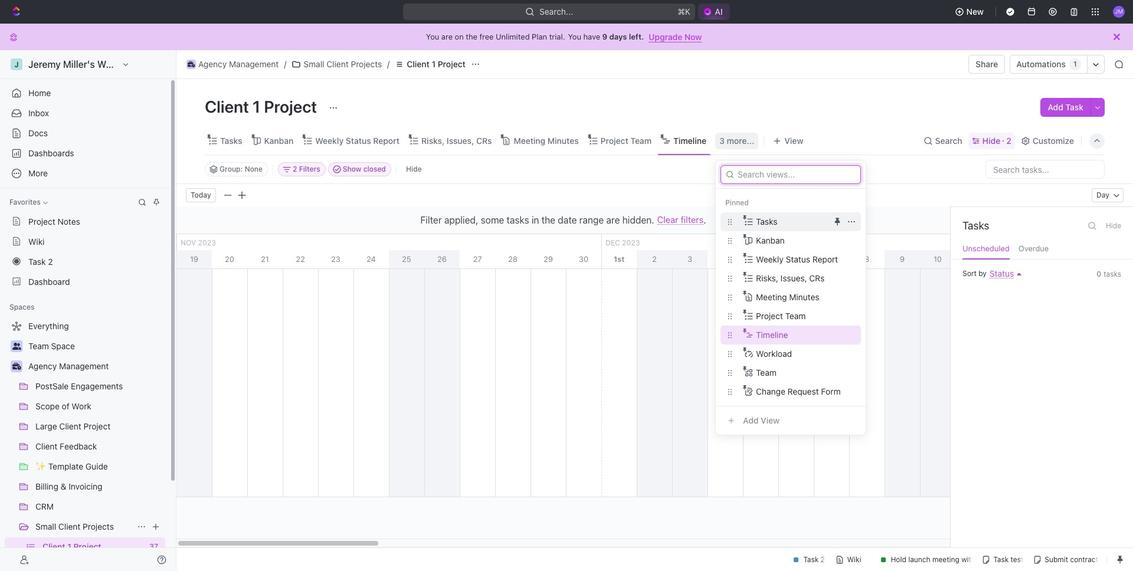 Task type: vqa. For each thing, say whether or not it's contained in the screenshot.
"small" to the bottom
yes



Task type: locate. For each thing, give the bounding box(es) containing it.
0 horizontal spatial risks, issues, crs
[[422, 136, 492, 146]]

tree
[[5, 317, 165, 572]]

left.
[[629, 32, 644, 41]]

timeline link
[[671, 133, 707, 149], [757, 326, 859, 345]]

small client projects link
[[289, 57, 385, 71], [35, 518, 132, 537]]

search button
[[920, 133, 967, 149]]

tasks link
[[218, 133, 242, 149], [757, 212, 829, 231]]

0 horizontal spatial tasks link
[[218, 133, 242, 149]]

management
[[229, 59, 279, 69], [59, 361, 109, 371]]

0 horizontal spatial 1
[[253, 97, 261, 116]]

timeline
[[674, 136, 707, 146], [757, 330, 789, 340]]

add inside button
[[744, 415, 759, 425]]

0 horizontal spatial meeting minutes link
[[512, 133, 579, 149]]

are
[[442, 32, 453, 41]]

1 horizontal spatial issues,
[[781, 273, 808, 283]]

‎task 2 link
[[5, 252, 165, 271]]

client 1 project
[[407, 59, 466, 69], [205, 97, 321, 116]]

0 horizontal spatial 2
[[48, 257, 53, 267]]

0 horizontal spatial agency management
[[28, 361, 109, 371]]

inbox
[[28, 108, 49, 118]]

1 vertical spatial weekly
[[757, 254, 784, 264]]

change
[[757, 387, 786, 397]]

Search tasks... text field
[[987, 161, 1105, 178]]

small
[[304, 59, 325, 69], [35, 522, 56, 532]]

1 horizontal spatial team
[[757, 368, 777, 378]]

inbox link
[[5, 104, 165, 123]]

risks, issues, crs link
[[419, 133, 492, 149], [757, 269, 859, 288]]

1 horizontal spatial agency management link
[[184, 57, 282, 71]]

you left are
[[426, 32, 440, 41]]

2 you from the left
[[568, 32, 582, 41]]

project team
[[601, 136, 652, 146], [757, 311, 806, 321]]

view
[[761, 415, 780, 425]]

1 vertical spatial client 1 project
[[205, 97, 321, 116]]

0 vertical spatial project team link
[[599, 133, 652, 149]]

agency management
[[198, 59, 279, 69], [28, 361, 109, 371]]

meeting minutes link
[[512, 133, 579, 149], [757, 288, 859, 307]]

0 horizontal spatial agency
[[28, 361, 57, 371]]

business time image
[[12, 363, 21, 370]]

client 1 project link
[[392, 57, 469, 71]]

/
[[284, 59, 287, 69], [388, 59, 390, 69]]

0 horizontal spatial risks, issues, crs link
[[419, 133, 492, 149]]

1 vertical spatial management
[[59, 361, 109, 371]]

0 vertical spatial projects
[[351, 59, 382, 69]]

add left view
[[744, 415, 759, 425]]

hide 2
[[983, 136, 1012, 146]]

crs
[[477, 136, 492, 146], [810, 273, 825, 283]]

1
[[432, 59, 436, 69], [1074, 60, 1078, 69], [253, 97, 261, 116]]

0 vertical spatial small
[[304, 59, 325, 69]]

client
[[327, 59, 349, 69], [407, 59, 430, 69], [205, 97, 249, 116], [58, 522, 81, 532]]

small client projects inside sidebar navigation
[[35, 522, 114, 532]]

1 horizontal spatial projects
[[351, 59, 382, 69]]

1 horizontal spatial client 1 project
[[407, 59, 466, 69]]

agency right business time image
[[28, 361, 57, 371]]

share button
[[969, 55, 1006, 74]]

0 horizontal spatial small
[[35, 522, 56, 532]]

agency
[[198, 59, 227, 69], [28, 361, 57, 371]]

2
[[1007, 136, 1012, 146], [48, 257, 53, 267]]

0 horizontal spatial weekly
[[316, 136, 344, 146]]

add left task on the right top of the page
[[1049, 102, 1064, 112]]

0 vertical spatial meeting
[[514, 136, 546, 146]]

0 vertical spatial kanban link
[[262, 133, 294, 149]]

add task
[[1049, 102, 1084, 112]]

0 vertical spatial meeting minutes
[[514, 136, 579, 146]]

1 vertical spatial risks, issues, crs link
[[757, 269, 859, 288]]

2 for hide 2
[[1007, 136, 1012, 146]]

new
[[967, 6, 984, 17]]

0 horizontal spatial small client projects link
[[35, 518, 132, 537]]

2 right hide
[[1007, 136, 1012, 146]]

new button
[[951, 2, 992, 21]]

1 horizontal spatial timeline
[[757, 330, 789, 340]]

1 vertical spatial kanban link
[[757, 231, 859, 250]]

0 vertical spatial 2
[[1007, 136, 1012, 146]]

plan
[[532, 32, 548, 41]]

0 horizontal spatial weekly status report
[[316, 136, 400, 146]]

project
[[438, 59, 466, 69], [264, 97, 317, 116], [601, 136, 629, 146], [28, 216, 55, 226], [757, 311, 784, 321]]

1 vertical spatial project team link
[[757, 307, 859, 326]]

1 vertical spatial agency management link
[[28, 357, 163, 376]]

1 horizontal spatial timeline link
[[757, 326, 859, 345]]

1 vertical spatial agency
[[28, 361, 57, 371]]

1 vertical spatial timeline
[[757, 330, 789, 340]]

1 vertical spatial projects
[[83, 522, 114, 532]]

dashboards
[[28, 148, 74, 158]]

minutes
[[548, 136, 579, 146], [790, 292, 820, 302]]

0 vertical spatial meeting minutes link
[[512, 133, 579, 149]]

you
[[426, 32, 440, 41], [568, 32, 582, 41]]

0 vertical spatial agency management
[[198, 59, 279, 69]]

0 horizontal spatial management
[[59, 361, 109, 371]]

1 vertical spatial team
[[786, 311, 806, 321]]

0 horizontal spatial projects
[[83, 522, 114, 532]]

project notes link
[[5, 212, 165, 231]]

1 vertical spatial timeline link
[[757, 326, 859, 345]]

2 inside ‎task 2 link
[[48, 257, 53, 267]]

wiki
[[28, 237, 45, 247]]

dashboard link
[[5, 272, 165, 291]]

1 vertical spatial small client projects link
[[35, 518, 132, 537]]

1 horizontal spatial meeting
[[757, 292, 787, 302]]

risks, issues, crs
[[422, 136, 492, 146], [757, 273, 825, 283]]

status for the top weekly status report link
[[346, 136, 371, 146]]

upgrade now link
[[649, 32, 702, 42]]

status for the rightmost weekly status report link
[[786, 254, 811, 264]]

agency management right business time image
[[28, 361, 109, 371]]

1 vertical spatial add
[[744, 415, 759, 425]]

1 horizontal spatial agency management
[[198, 59, 279, 69]]

0 vertical spatial minutes
[[548, 136, 579, 146]]

team
[[631, 136, 652, 146], [786, 311, 806, 321], [757, 368, 777, 378]]

1 vertical spatial weekly status report link
[[757, 250, 859, 269]]

agency management inside tree
[[28, 361, 109, 371]]

1 vertical spatial kanban
[[757, 235, 785, 245]]

small client projects link inside tree
[[35, 518, 132, 537]]

0 horizontal spatial project team
[[601, 136, 652, 146]]

1 vertical spatial minutes
[[790, 292, 820, 302]]

client 1 project inside client 1 project link
[[407, 59, 466, 69]]

1 vertical spatial risks,
[[757, 273, 779, 283]]

project team link
[[599, 133, 652, 149], [757, 307, 859, 326]]

add inside 'button'
[[1049, 102, 1064, 112]]

0 horizontal spatial kanban link
[[262, 133, 294, 149]]

meeting
[[514, 136, 546, 146], [757, 292, 787, 302]]

report
[[373, 136, 400, 146], [813, 254, 839, 264]]

the
[[466, 32, 478, 41]]

dashboard
[[28, 277, 70, 287]]

kanban
[[264, 136, 294, 146], [757, 235, 785, 245]]

projects
[[351, 59, 382, 69], [83, 522, 114, 532]]

tree containing agency management
[[5, 317, 165, 572]]

you left "have"
[[568, 32, 582, 41]]

upgrade
[[649, 32, 683, 42]]

1 horizontal spatial report
[[813, 254, 839, 264]]

1 horizontal spatial status
[[786, 254, 811, 264]]

0 vertical spatial small client projects link
[[289, 57, 385, 71]]

agency management right business time icon
[[198, 59, 279, 69]]

2 right ‎task
[[48, 257, 53, 267]]

favorites button
[[5, 195, 52, 210]]

weekly status report link
[[313, 133, 400, 149], [757, 250, 859, 269]]

weekly
[[316, 136, 344, 146], [757, 254, 784, 264]]

add
[[1049, 102, 1064, 112], [744, 415, 759, 425]]

1 horizontal spatial minutes
[[790, 292, 820, 302]]

1 horizontal spatial risks, issues, crs link
[[757, 269, 859, 288]]

0 vertical spatial status
[[346, 136, 371, 146]]

share
[[976, 59, 999, 69]]

project inside sidebar navigation
[[28, 216, 55, 226]]

add task button
[[1041, 98, 1091, 117]]

0 horizontal spatial tasks
[[220, 136, 242, 146]]

1 vertical spatial 2
[[48, 257, 53, 267]]

agency management link
[[184, 57, 282, 71], [28, 357, 163, 376]]

meeting minutes
[[514, 136, 579, 146], [757, 292, 820, 302]]

business time image
[[188, 61, 195, 67]]

1 horizontal spatial small client projects
[[304, 59, 382, 69]]

0 horizontal spatial small client projects
[[35, 522, 114, 532]]

now
[[685, 32, 702, 42]]

0 horizontal spatial weekly status report link
[[313, 133, 400, 149]]

0 vertical spatial kanban
[[264, 136, 294, 146]]

1 vertical spatial weekly status report
[[757, 254, 839, 264]]

0 vertical spatial issues,
[[447, 136, 474, 146]]

request
[[788, 387, 819, 397]]

tasks
[[220, 136, 242, 146], [757, 216, 778, 226]]

automations
[[1017, 59, 1067, 69]]

0 vertical spatial agency
[[198, 59, 227, 69]]

0 vertical spatial agency management link
[[184, 57, 282, 71]]

search...
[[540, 6, 574, 17]]

1 vertical spatial project team
[[757, 311, 806, 321]]

issues,
[[447, 136, 474, 146], [781, 273, 808, 283]]

1 vertical spatial small client projects
[[35, 522, 114, 532]]

0 vertical spatial report
[[373, 136, 400, 146]]

1 horizontal spatial tasks link
[[757, 212, 829, 231]]

pinned
[[726, 198, 749, 207]]

0 horizontal spatial risks,
[[422, 136, 445, 146]]

small client projects
[[304, 59, 382, 69], [35, 522, 114, 532]]

unlimited
[[496, 32, 530, 41]]

status
[[346, 136, 371, 146], [786, 254, 811, 264]]

agency right business time icon
[[198, 59, 227, 69]]

1 horizontal spatial meeting minutes
[[757, 292, 820, 302]]

Search views... text field
[[728, 170, 857, 179]]

0 vertical spatial add
[[1049, 102, 1064, 112]]

0 horizontal spatial project team link
[[599, 133, 652, 149]]

1 horizontal spatial add
[[1049, 102, 1064, 112]]

days
[[610, 32, 627, 41]]

kanban link
[[262, 133, 294, 149], [757, 231, 859, 250]]



Task type: describe. For each thing, give the bounding box(es) containing it.
hide
[[983, 136, 1001, 146]]

9
[[603, 32, 608, 41]]

project notes
[[28, 216, 80, 226]]

0 vertical spatial tasks link
[[218, 133, 242, 149]]

add for add view
[[744, 415, 759, 425]]

⌘k
[[678, 6, 691, 17]]

minutes for rightmost "meeting minutes" link
[[790, 292, 820, 302]]

free
[[480, 32, 494, 41]]

form
[[822, 387, 841, 397]]

on
[[455, 32, 464, 41]]

1 horizontal spatial project team link
[[757, 307, 859, 326]]

1 horizontal spatial 1
[[432, 59, 436, 69]]

home link
[[5, 84, 165, 103]]

dashboards link
[[5, 144, 165, 163]]

search
[[936, 136, 963, 146]]

1 horizontal spatial small
[[304, 59, 325, 69]]

spaces
[[9, 303, 34, 312]]

0 vertical spatial risks, issues, crs
[[422, 136, 492, 146]]

1 horizontal spatial weekly status report
[[757, 254, 839, 264]]

projects inside tree
[[83, 522, 114, 532]]

tree inside sidebar navigation
[[5, 317, 165, 572]]

0 horizontal spatial meeting
[[514, 136, 546, 146]]

client inside tree
[[58, 522, 81, 532]]

docs
[[28, 128, 48, 138]]

minutes for top "meeting minutes" link
[[548, 136, 579, 146]]

2 for ‎task 2
[[48, 257, 53, 267]]

1 horizontal spatial meeting minutes link
[[757, 288, 859, 307]]

1 vertical spatial meeting
[[757, 292, 787, 302]]

‎task 2
[[28, 257, 53, 267]]

customize button
[[1018, 133, 1078, 149]]

team link
[[757, 363, 859, 382]]

you are on the free unlimited plan trial. you have 9 days left. upgrade now
[[426, 32, 702, 42]]

0 horizontal spatial team
[[631, 136, 652, 146]]

1 vertical spatial issues,
[[781, 273, 808, 283]]

1 vertical spatial tasks link
[[757, 212, 829, 231]]

1 horizontal spatial agency
[[198, 59, 227, 69]]

docs link
[[5, 124, 165, 143]]

0 vertical spatial project team
[[601, 136, 652, 146]]

1 / from the left
[[284, 59, 287, 69]]

trial.
[[550, 32, 565, 41]]

2 horizontal spatial team
[[786, 311, 806, 321]]

notes
[[58, 216, 80, 226]]

small inside tree
[[35, 522, 56, 532]]

0 vertical spatial risks, issues, crs link
[[419, 133, 492, 149]]

‎task
[[28, 257, 46, 267]]

1 horizontal spatial kanban link
[[757, 231, 859, 250]]

0 horizontal spatial report
[[373, 136, 400, 146]]

timeline for the left timeline 'link'
[[674, 136, 707, 146]]

0 horizontal spatial agency management link
[[28, 357, 163, 376]]

0 horizontal spatial kanban
[[264, 136, 294, 146]]

task
[[1066, 102, 1084, 112]]

0 vertical spatial risks,
[[422, 136, 445, 146]]

0 vertical spatial weekly status report
[[316, 136, 400, 146]]

customize
[[1033, 136, 1075, 146]]

workload link
[[757, 345, 859, 363]]

favorites
[[9, 198, 41, 207]]

2 / from the left
[[388, 59, 390, 69]]

have
[[584, 32, 601, 41]]

home
[[28, 88, 51, 98]]

2 vertical spatial team
[[757, 368, 777, 378]]

add for add task
[[1049, 102, 1064, 112]]

1 horizontal spatial project team
[[757, 311, 806, 321]]

2 horizontal spatial 1
[[1074, 60, 1078, 69]]

change request form link
[[757, 382, 859, 401]]

1 vertical spatial risks, issues, crs
[[757, 273, 825, 283]]

0 vertical spatial weekly status report link
[[313, 133, 400, 149]]

add view button
[[718, 406, 866, 430]]

0 horizontal spatial meeting minutes
[[514, 136, 579, 146]]

add view button
[[722, 411, 862, 430]]

1 horizontal spatial crs
[[810, 273, 825, 283]]

1 horizontal spatial risks,
[[757, 273, 779, 283]]

wiki link
[[5, 232, 165, 251]]

add view
[[744, 415, 780, 425]]

1 horizontal spatial weekly
[[757, 254, 784, 264]]

1 horizontal spatial weekly status report link
[[757, 250, 859, 269]]

workload
[[757, 349, 793, 359]]

0 horizontal spatial client 1 project
[[205, 97, 321, 116]]

timeline for timeline 'link' to the bottom
[[757, 330, 789, 340]]

1 horizontal spatial management
[[229, 59, 279, 69]]

sidebar navigation
[[0, 50, 177, 572]]

agency inside tree
[[28, 361, 57, 371]]

1 vertical spatial report
[[813, 254, 839, 264]]

management inside tree
[[59, 361, 109, 371]]

1 horizontal spatial small client projects link
[[289, 57, 385, 71]]

change request form
[[757, 387, 841, 397]]

0 horizontal spatial issues,
[[447, 136, 474, 146]]

0 vertical spatial tasks
[[220, 136, 242, 146]]

1 horizontal spatial tasks
[[757, 216, 778, 226]]

0 horizontal spatial crs
[[477, 136, 492, 146]]

0 horizontal spatial timeline link
[[671, 133, 707, 149]]

1 horizontal spatial kanban
[[757, 235, 785, 245]]

1 you from the left
[[426, 32, 440, 41]]



